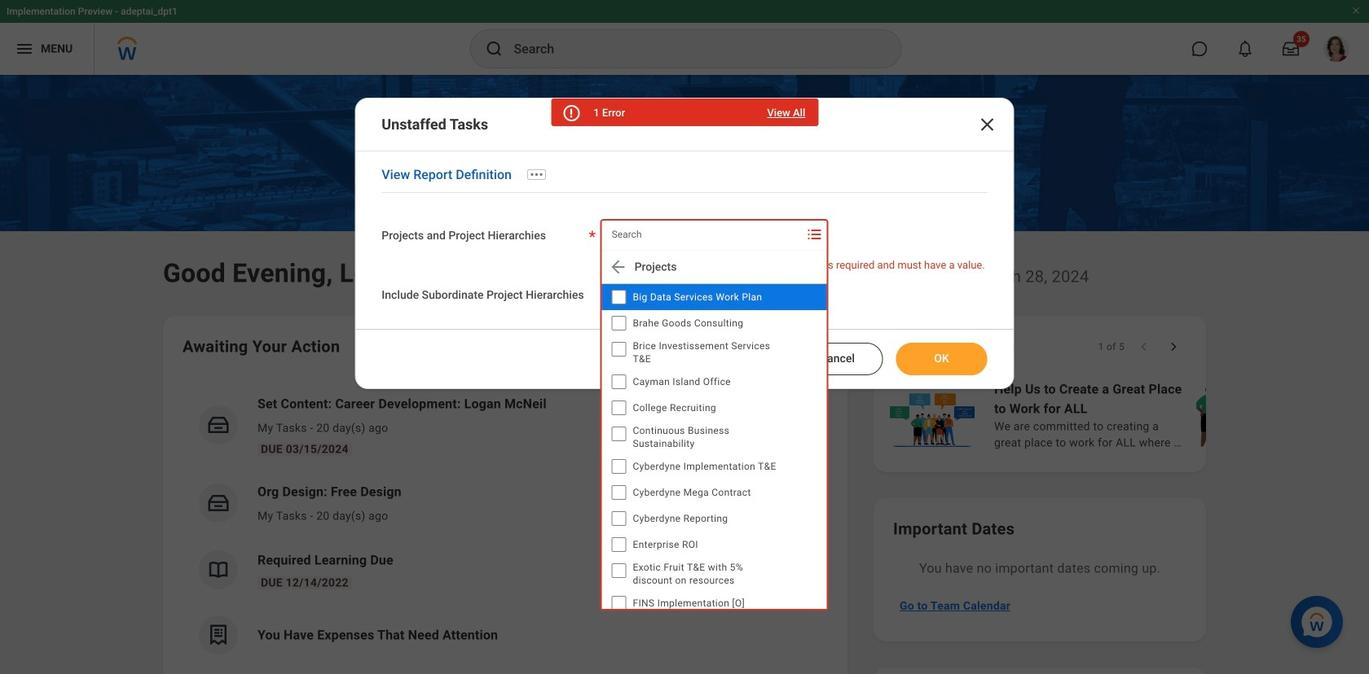 Task type: vqa. For each thing, say whether or not it's contained in the screenshot.
the Business to the middle
no



Task type: locate. For each thing, give the bounding box(es) containing it.
chevron left small image
[[1136, 339, 1152, 355]]

0 horizontal spatial list
[[183, 381, 828, 668]]

Search field
[[601, 220, 802, 249]]

status
[[1098, 341, 1125, 354]]

dialog
[[355, 98, 1014, 390]]

banner
[[0, 0, 1369, 75]]

prompts image
[[805, 225, 824, 244]]

main content
[[0, 75, 1369, 675]]

arrow left image
[[608, 257, 628, 277]]

notifications large image
[[1237, 41, 1253, 57]]

exclamation image
[[565, 108, 577, 120]]

inbox image
[[206, 413, 231, 438]]

list
[[887, 378, 1369, 453], [183, 381, 828, 668]]

dashboard expenses image
[[206, 623, 231, 648]]

1 horizontal spatial list
[[887, 378, 1369, 453]]



Task type: describe. For each thing, give the bounding box(es) containing it.
inbox large image
[[1283, 41, 1299, 57]]

search image
[[485, 39, 504, 59]]

close environment banner image
[[1351, 6, 1361, 15]]

profile logan mcneil element
[[1314, 31, 1359, 67]]

inbox image
[[206, 491, 231, 516]]

x image
[[978, 115, 997, 134]]

book open image
[[206, 558, 231, 583]]

chevron right small image
[[1165, 339, 1182, 355]]



